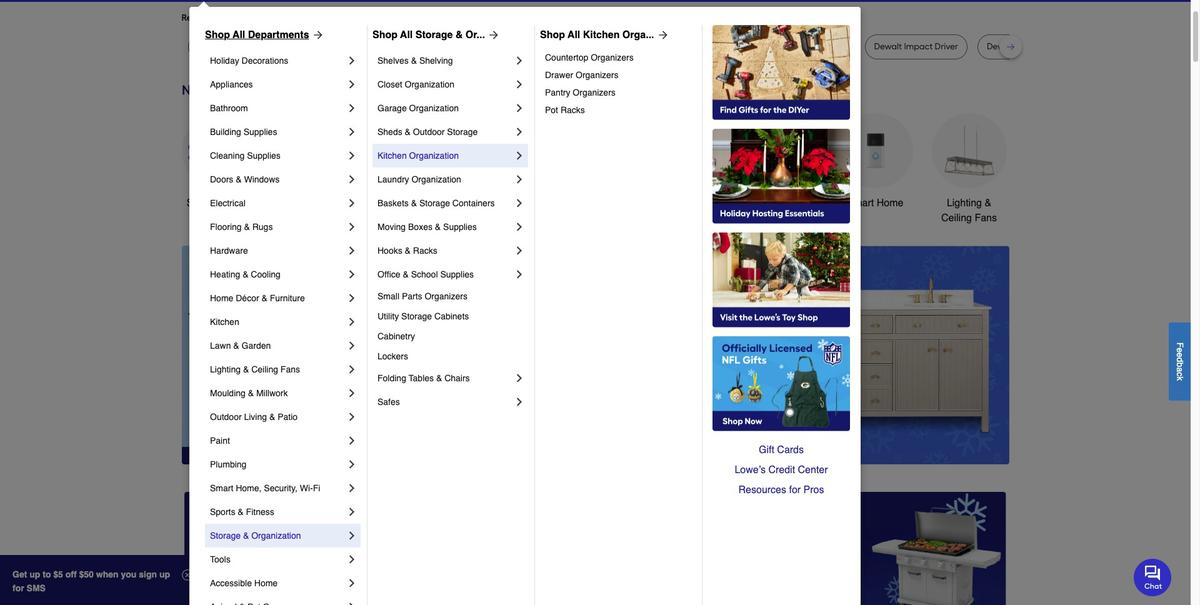Task type: vqa. For each thing, say whether or not it's contained in the screenshot.
Sports & Fitness's chevron right image
yes



Task type: locate. For each thing, give the bounding box(es) containing it.
outdoor up equipment
[[652, 197, 688, 209]]

1 vertical spatial racks
[[413, 246, 437, 256]]

garage organization
[[378, 103, 459, 113]]

2 horizontal spatial tools
[[691, 197, 714, 209]]

hooks & racks
[[378, 246, 437, 256]]

1 horizontal spatial for
[[282, 13, 293, 23]]

outdoor tools & equipment link
[[650, 113, 725, 226]]

1 horizontal spatial ceiling
[[941, 212, 972, 224]]

chevron right image for doors & windows
[[346, 173, 358, 186]]

1 vertical spatial lighting
[[210, 364, 241, 374]]

kitchen organization
[[378, 151, 459, 161]]

organization for laundry organization
[[412, 174, 461, 184]]

shop up impact driver bit
[[540, 29, 565, 41]]

drill for dewalt drill
[[748, 41, 763, 52]]

all up countertop
[[568, 29, 580, 41]]

chevron right image for lighting & ceiling fans
[[346, 363, 358, 376]]

1 vertical spatial home
[[210, 293, 233, 303]]

all right shop
[[212, 197, 223, 209]]

impact
[[498, 41, 527, 52], [791, 41, 820, 52], [904, 41, 933, 52]]

1 horizontal spatial fans
[[975, 212, 997, 224]]

outdoor down moulding
[[210, 412, 242, 422]]

1 horizontal spatial kitchen
[[378, 151, 407, 161]]

building supplies
[[210, 127, 277, 137]]

organization down shelving
[[405, 79, 454, 89]]

arrow right image inside shop all storage & or... link
[[485, 29, 500, 41]]

2 horizontal spatial for
[[789, 484, 801, 496]]

0 horizontal spatial ceiling
[[251, 364, 278, 374]]

chevron right image for moulding & millwork
[[346, 387, 358, 399]]

0 vertical spatial tools link
[[369, 113, 444, 211]]

sheds & outdoor storage link
[[378, 120, 513, 144]]

e up d
[[1175, 347, 1185, 352]]

supplies up cleaning supplies
[[244, 127, 277, 137]]

driver for impact driver bit
[[529, 41, 552, 52]]

d
[[1175, 357, 1185, 362]]

2 horizontal spatial home
[[877, 197, 903, 209]]

tools up equipment
[[691, 197, 714, 209]]

0 horizontal spatial bathroom
[[210, 103, 248, 113]]

supplies up small parts organizers 'link'
[[440, 269, 474, 279]]

0 vertical spatial home
[[877, 197, 903, 209]]

driver
[[529, 41, 552, 52], [822, 41, 845, 52], [935, 41, 958, 52]]

for left pros
[[789, 484, 801, 496]]

1 set from the left
[[457, 41, 469, 52]]

chevron right image
[[346, 78, 358, 91], [513, 102, 526, 114], [346, 149, 358, 162], [346, 173, 358, 186], [513, 173, 526, 186], [513, 197, 526, 209], [346, 268, 358, 281], [346, 292, 358, 304], [346, 316, 358, 328], [346, 363, 358, 376], [513, 372, 526, 384], [346, 387, 358, 399], [513, 396, 526, 408], [346, 411, 358, 423], [346, 434, 358, 447], [346, 482, 358, 494], [346, 529, 358, 542]]

kitchen for kitchen organization
[[378, 151, 407, 161]]

2 impact from the left
[[791, 41, 820, 52]]

1 dewalt from the left
[[197, 41, 225, 52]]

kitchen inside 'link'
[[378, 151, 407, 161]]

2 vertical spatial outdoor
[[210, 412, 242, 422]]

3 set from the left
[[1046, 41, 1059, 52]]

patio
[[278, 412, 298, 422]]

laundry organization link
[[378, 168, 513, 191]]

organizers down drawer organizers
[[573, 88, 616, 98]]

1 vertical spatial lighting & ceiling fans
[[210, 364, 300, 374]]

3 bit from the left
[[554, 41, 565, 52]]

chevron right image for home décor & furniture
[[346, 292, 358, 304]]

bit for impact driver bit
[[554, 41, 565, 52]]

kitchen up laundry
[[378, 151, 407, 161]]

1 horizontal spatial lighting & ceiling fans link
[[932, 113, 1007, 226]]

shop all deals link
[[182, 113, 257, 211]]

hooks
[[378, 246, 402, 256]]

up to 30 percent off select grills and accessories. image
[[746, 492, 1007, 605]]

shop down recommended at the left top
[[205, 29, 230, 41]]

0 vertical spatial lighting & ceiling fans
[[941, 197, 997, 224]]

arrow right image down you
[[309, 29, 324, 41]]

chevron right image for storage & organization
[[346, 529, 358, 542]]

drawer organizers link
[[545, 66, 693, 84]]

lighting
[[947, 197, 982, 209], [210, 364, 241, 374]]

0 vertical spatial ceiling
[[941, 212, 972, 224]]

dewalt impact driver
[[874, 41, 958, 52]]

0 horizontal spatial tools
[[210, 554, 230, 564]]

kitchen up the lawn
[[210, 317, 239, 327]]

kitchen for kitchen
[[210, 317, 239, 327]]

appliances
[[210, 79, 253, 89]]

outdoor for outdoor living & patio
[[210, 412, 242, 422]]

0 horizontal spatial outdoor
[[210, 412, 242, 422]]

sports
[[210, 507, 235, 517]]

resources
[[739, 484, 786, 496]]

0 horizontal spatial fans
[[281, 364, 300, 374]]

0 vertical spatial racks
[[561, 105, 585, 115]]

organization up baskets & storage containers
[[412, 174, 461, 184]]

2 shop from the left
[[373, 29, 398, 41]]

chevron right image for flooring & rugs
[[346, 221, 358, 233]]

0 vertical spatial decorations
[[242, 56, 288, 66]]

1 horizontal spatial lighting & ceiling fans
[[941, 197, 997, 224]]

1 horizontal spatial outdoor
[[413, 127, 445, 137]]

2 set from the left
[[622, 41, 635, 52]]

1 vertical spatial outdoor
[[652, 197, 688, 209]]

dewalt for dewalt
[[197, 41, 225, 52]]

0 horizontal spatial decorations
[[242, 56, 288, 66]]

0 vertical spatial outdoor
[[413, 127, 445, 137]]

organization down sports & fitness "link"
[[251, 531, 301, 541]]

storage up dewalt bit set
[[416, 29, 453, 41]]

flooring
[[210, 222, 242, 232]]

cleaning supplies
[[210, 151, 281, 161]]

hardware
[[210, 246, 248, 256]]

dewalt for dewalt impact driver
[[874, 41, 902, 52]]

home for accessible home
[[254, 578, 278, 588]]

1 vertical spatial kitchen
[[378, 151, 407, 161]]

rugs
[[252, 222, 273, 232]]

arrow right image for shop all storage & or...
[[485, 29, 500, 41]]

storage down sports
[[210, 531, 241, 541]]

2 bit from the left
[[444, 41, 455, 52]]

set for dewalt bit set
[[457, 41, 469, 52]]

2 vertical spatial for
[[13, 583, 24, 593]]

storage down garage organization link
[[447, 127, 478, 137]]

0 horizontal spatial driver
[[529, 41, 552, 52]]

outdoor for outdoor tools & equipment
[[652, 197, 688, 209]]

flooring & rugs link
[[210, 215, 346, 239]]

smart for smart home, security, wi-fi
[[210, 483, 233, 493]]

arrow right image
[[309, 29, 324, 41], [485, 29, 500, 41]]

organizers down countertop organizers
[[576, 70, 619, 80]]

1 horizontal spatial home
[[254, 578, 278, 588]]

0 horizontal spatial kitchen
[[210, 317, 239, 327]]

0 horizontal spatial home
[[210, 293, 233, 303]]

arrow right image right dewalt bit set
[[485, 29, 500, 41]]

chevron right image for sports & fitness
[[346, 506, 358, 518]]

0 vertical spatial fans
[[975, 212, 997, 224]]

2 up from the left
[[159, 569, 170, 579]]

1 shop from the left
[[205, 29, 230, 41]]

plumbing link
[[210, 453, 346, 476]]

flooring & rugs
[[210, 222, 273, 232]]

decorations down christmas
[[474, 212, 527, 224]]

smart home link
[[838, 113, 913, 211]]

5 bit from the left
[[1034, 41, 1044, 52]]

1 vertical spatial arrow right image
[[986, 355, 999, 367]]

for inside recommended searches for you heading
[[282, 13, 293, 23]]

2 horizontal spatial driver
[[935, 41, 958, 52]]

0 vertical spatial for
[[282, 13, 293, 23]]

millwork
[[256, 388, 288, 398]]

0 horizontal spatial shop
[[205, 29, 230, 41]]

storage & organization link
[[210, 524, 346, 548]]

supplies down containers
[[443, 222, 477, 232]]

e up "b"
[[1175, 352, 1185, 357]]

1 horizontal spatial lighting
[[947, 197, 982, 209]]

off
[[65, 569, 77, 579]]

0 vertical spatial arrow right image
[[654, 29, 669, 41]]

organization up sheds & outdoor storage
[[409, 103, 459, 113]]

c
[[1175, 372, 1185, 376]]

chevron right image for kitchen organization
[[513, 149, 526, 162]]

arrow right image for shop all departments
[[309, 29, 324, 41]]

racks down pantry organizers
[[561, 105, 585, 115]]

christmas decorations
[[474, 197, 527, 224]]

3 driver from the left
[[935, 41, 958, 52]]

2 horizontal spatial kitchen
[[583, 29, 620, 41]]

arrow right image inside shop all departments link
[[309, 29, 324, 41]]

1 e from the top
[[1175, 347, 1185, 352]]

wi-
[[300, 483, 313, 493]]

0 vertical spatial smart
[[847, 197, 874, 209]]

folding tables & chairs link
[[378, 366, 513, 390]]

1 horizontal spatial arrow right image
[[986, 355, 999, 367]]

2 horizontal spatial impact
[[904, 41, 933, 52]]

organization inside 'link'
[[409, 151, 459, 161]]

a
[[1175, 367, 1185, 372]]

scroll to item #2 image
[[673, 442, 703, 447]]

chevron right image
[[346, 54, 358, 67], [513, 54, 526, 67], [513, 78, 526, 91], [346, 102, 358, 114], [346, 126, 358, 138], [513, 126, 526, 138], [513, 149, 526, 162], [346, 197, 358, 209], [346, 221, 358, 233], [513, 221, 526, 233], [346, 244, 358, 257], [513, 244, 526, 257], [513, 268, 526, 281], [346, 339, 358, 352], [346, 458, 358, 471], [346, 506, 358, 518], [346, 553, 358, 566], [346, 577, 358, 589], [346, 601, 358, 605]]

1 horizontal spatial bathroom
[[760, 197, 803, 209]]

for left you
[[282, 13, 293, 23]]

paint link
[[210, 429, 346, 453]]

2 horizontal spatial shop
[[540, 29, 565, 41]]

countertop organizers link
[[545, 49, 693, 66]]

you
[[295, 13, 310, 23]]

decorations down dewalt tool
[[242, 56, 288, 66]]

outdoor down garage organization
[[413, 127, 445, 137]]

shop all kitchen orga... link
[[540, 28, 669, 43]]

0 vertical spatial bathroom
[[210, 103, 248, 113]]

for down the get on the bottom of page
[[13, 583, 24, 593]]

2 vertical spatial kitchen
[[210, 317, 239, 327]]

all down the recommended searches for you
[[233, 29, 245, 41]]

5 dewalt from the left
[[718, 41, 746, 52]]

ceiling
[[941, 212, 972, 224], [251, 364, 278, 374]]

chevron right image for safes
[[513, 396, 526, 408]]

0 horizontal spatial up
[[30, 569, 40, 579]]

1 arrow right image from the left
[[309, 29, 324, 41]]

1 vertical spatial smart
[[210, 483, 233, 493]]

dewalt for dewalt drill
[[718, 41, 746, 52]]

outdoor living & patio
[[210, 412, 298, 422]]

2 driver from the left
[[822, 41, 845, 52]]

None search field
[[466, 0, 807, 3]]

cabinets
[[434, 311, 469, 321]]

all up shelves & shelving
[[400, 29, 413, 41]]

organizers down drill bit set
[[591, 53, 634, 63]]

up right sign
[[159, 569, 170, 579]]

3 dewalt from the left
[[329, 41, 357, 52]]

1 impact from the left
[[498, 41, 527, 52]]

chevron right image for appliances
[[346, 78, 358, 91]]

accessible home
[[210, 578, 278, 588]]

0 horizontal spatial tools link
[[210, 548, 346, 571]]

2 drill from the left
[[593, 41, 608, 52]]

chevron right image for folding tables & chairs
[[513, 372, 526, 384]]

3 shop from the left
[[540, 29, 565, 41]]

chevron right image for bathroom
[[346, 102, 358, 114]]

shelving
[[419, 56, 453, 66]]

0 horizontal spatial impact
[[498, 41, 527, 52]]

orga...
[[622, 29, 654, 41]]

2 horizontal spatial outdoor
[[652, 197, 688, 209]]

2 arrow right image from the left
[[485, 29, 500, 41]]

kitchen up drill bit set
[[583, 29, 620, 41]]

0 horizontal spatial arrow right image
[[309, 29, 324, 41]]

1 vertical spatial tools link
[[210, 548, 346, 571]]

set for drill bit set
[[622, 41, 635, 52]]

impact for impact driver bit
[[498, 41, 527, 52]]

shelves & shelving
[[378, 56, 453, 66]]

baskets & storage containers link
[[378, 191, 513, 215]]

1 horizontal spatial driver
[[822, 41, 845, 52]]

0 horizontal spatial arrow right image
[[654, 29, 669, 41]]

shop all departments link
[[205, 28, 324, 43]]

1 horizontal spatial up
[[159, 569, 170, 579]]

1 horizontal spatial shop
[[373, 29, 398, 41]]

6 dewalt from the left
[[874, 41, 902, 52]]

1 horizontal spatial arrow right image
[[485, 29, 500, 41]]

1 horizontal spatial bathroom link
[[744, 113, 819, 211]]

folding tables & chairs
[[378, 373, 470, 383]]

tools up accessible
[[210, 554, 230, 564]]

to
[[43, 569, 51, 579]]

0 horizontal spatial lighting & ceiling fans
[[210, 364, 300, 374]]

7 dewalt from the left
[[987, 41, 1015, 52]]

home
[[877, 197, 903, 209], [210, 293, 233, 303], [254, 578, 278, 588]]

1 driver from the left
[[529, 41, 552, 52]]

1 vertical spatial decorations
[[474, 212, 527, 224]]

1 horizontal spatial impact
[[791, 41, 820, 52]]

organization down sheds & outdoor storage
[[409, 151, 459, 161]]

1 horizontal spatial tools
[[395, 197, 418, 209]]

resources for pros
[[739, 484, 824, 496]]

chevron right image for accessible home
[[346, 577, 358, 589]]

1 horizontal spatial set
[[622, 41, 635, 52]]

arrow right image
[[654, 29, 669, 41], [986, 355, 999, 367]]

2 dewalt from the left
[[254, 41, 282, 52]]

searches
[[244, 13, 280, 23]]

dewalt drill bit
[[329, 41, 386, 52]]

1 horizontal spatial racks
[[561, 105, 585, 115]]

up left to
[[30, 569, 40, 579]]

home inside "link"
[[210, 293, 233, 303]]

tools link
[[369, 113, 444, 211], [210, 548, 346, 571]]

f e e d b a c k
[[1175, 342, 1185, 381]]

outdoor inside outdoor tools & equipment
[[652, 197, 688, 209]]

0 horizontal spatial set
[[457, 41, 469, 52]]

sports & fitness
[[210, 507, 274, 517]]

for inside "get up to $5 off $50 when you sign up for sms"
[[13, 583, 24, 593]]

new deals every day during 25 days of deals image
[[182, 79, 1009, 100]]

1 horizontal spatial decorations
[[474, 212, 527, 224]]

0 horizontal spatial smart
[[210, 483, 233, 493]]

&
[[456, 29, 463, 41], [411, 56, 417, 66], [405, 127, 411, 137], [236, 174, 242, 184], [717, 197, 724, 209], [985, 197, 991, 209], [411, 198, 417, 208], [244, 222, 250, 232], [435, 222, 441, 232], [405, 246, 411, 256], [243, 269, 248, 279], [403, 269, 409, 279], [262, 293, 267, 303], [233, 341, 239, 351], [243, 364, 249, 374], [436, 373, 442, 383], [248, 388, 254, 398], [269, 412, 275, 422], [238, 507, 244, 517], [243, 531, 249, 541]]

4 dewalt from the left
[[414, 41, 442, 52]]

for
[[282, 13, 293, 23], [789, 484, 801, 496], [13, 583, 24, 593]]

0 horizontal spatial bathroom link
[[210, 96, 346, 120]]

doors & windows
[[210, 174, 280, 184]]

1 drill from the left
[[359, 41, 373, 52]]

up to 40 percent off select vanities. plus get free local delivery on select vanities. image
[[403, 246, 1009, 465]]

all for storage
[[400, 29, 413, 41]]

all for departments
[[233, 29, 245, 41]]

shelves & shelving link
[[378, 49, 513, 73]]

shop for shop all kitchen orga...
[[540, 29, 565, 41]]

lockers link
[[378, 346, 526, 366]]

b
[[1175, 362, 1185, 367]]

2 horizontal spatial set
[[1046, 41, 1059, 52]]

chevron right image for laundry organization
[[513, 173, 526, 186]]

1 vertical spatial for
[[789, 484, 801, 496]]

organizers up utility storage cabinets link
[[425, 291, 468, 301]]

dewalt for dewalt tool
[[254, 41, 282, 52]]

tools down laundry organization
[[395, 197, 418, 209]]

hardware link
[[210, 239, 346, 263]]

sheds & outdoor storage
[[378, 127, 478, 137]]

drawer
[[545, 70, 573, 80]]

2 vertical spatial home
[[254, 578, 278, 588]]

closet organization
[[378, 79, 454, 89]]

parts
[[402, 291, 422, 301]]

smart home
[[847, 197, 903, 209]]

3 drill from the left
[[748, 41, 763, 52]]

cooling
[[251, 269, 281, 279]]

shop up shelves
[[373, 29, 398, 41]]

dewalt
[[197, 41, 225, 52], [254, 41, 282, 52], [329, 41, 357, 52], [414, 41, 442, 52], [718, 41, 746, 52], [874, 41, 902, 52], [987, 41, 1015, 52]]

1 bit from the left
[[376, 41, 386, 52]]

scroll to item #3 image
[[703, 442, 733, 447]]

chevron right image for electrical
[[346, 197, 358, 209]]

decorations
[[242, 56, 288, 66], [474, 212, 527, 224]]

smart home, security, wi-fi link
[[210, 476, 346, 500]]

chevron right image for paint
[[346, 434, 358, 447]]

1 vertical spatial lighting & ceiling fans link
[[210, 358, 346, 381]]

organizers for drawer organizers
[[576, 70, 619, 80]]

1 up from the left
[[30, 569, 40, 579]]

1 horizontal spatial smart
[[847, 197, 874, 209]]

4 drill from the left
[[1017, 41, 1032, 52]]

moulding & millwork link
[[210, 381, 346, 405]]

organization for garage organization
[[409, 103, 459, 113]]

organization for closet organization
[[405, 79, 454, 89]]

0 horizontal spatial for
[[13, 583, 24, 593]]

racks up office & school supplies
[[413, 246, 437, 256]]

tools
[[395, 197, 418, 209], [691, 197, 714, 209], [210, 554, 230, 564]]



Task type: describe. For each thing, give the bounding box(es) containing it.
0 horizontal spatial racks
[[413, 246, 437, 256]]

tools inside outdoor tools & equipment
[[691, 197, 714, 209]]

1 vertical spatial ceiling
[[251, 364, 278, 374]]

get up to 2 free select tools or batteries when you buy 1 with select purchases. image
[[184, 492, 445, 605]]

dewalt drill
[[718, 41, 763, 52]]

organizers for pantry organizers
[[573, 88, 616, 98]]

impact driver bit
[[498, 41, 565, 52]]

up to 35 percent off select small appliances. image
[[465, 492, 726, 605]]

home for smart home
[[877, 197, 903, 209]]

$50
[[79, 569, 94, 579]]

chevron right image for hardware
[[346, 244, 358, 257]]

chevron right image for cleaning supplies
[[346, 149, 358, 162]]

folding
[[378, 373, 406, 383]]

supplies up windows
[[247, 151, 281, 161]]

organizers inside 'link'
[[425, 291, 468, 301]]

pot racks link
[[545, 101, 693, 119]]

hooks & racks link
[[378, 239, 513, 263]]

get up to $5 off $50 when you sign up for sms
[[13, 569, 170, 593]]

dewalt for dewalt drill bit set
[[987, 41, 1015, 52]]

shop these last-minute gifts. $99 or less. quantities are limited and won't last. image
[[182, 246, 383, 464]]

dewalt tool
[[254, 41, 300, 52]]

shop for shop all departments
[[205, 29, 230, 41]]

windows
[[244, 174, 280, 184]]

chevron right image for baskets & storage containers
[[513, 197, 526, 209]]

holiday hosting essentials. image
[[713, 129, 850, 224]]

0 vertical spatial lighting
[[947, 197, 982, 209]]

chevron right image for plumbing
[[346, 458, 358, 471]]

chevron right image for garage organization
[[513, 102, 526, 114]]

electrical link
[[210, 191, 346, 215]]

utility storage cabinets link
[[378, 306, 526, 326]]

cabinetry link
[[378, 326, 526, 346]]

decorations for holiday
[[242, 56, 288, 66]]

home,
[[236, 483, 262, 493]]

chevron right image for smart home, security, wi-fi
[[346, 482, 358, 494]]

chevron right image for moving boxes & supplies
[[513, 221, 526, 233]]

pot
[[545, 105, 558, 115]]

school
[[411, 269, 438, 279]]

decorations for christmas
[[474, 212, 527, 224]]

lawn
[[210, 341, 231, 351]]

dewalt for dewalt drill bit
[[329, 41, 357, 52]]

countertop
[[545, 53, 588, 63]]

all for kitchen
[[568, 29, 580, 41]]

scroll to item #4 image
[[733, 442, 763, 447]]

0 vertical spatial kitchen
[[583, 29, 620, 41]]

doors & windows link
[[210, 168, 346, 191]]

gift cards link
[[713, 440, 850, 460]]

laundry
[[378, 174, 409, 184]]

lockers
[[378, 351, 408, 361]]

0 vertical spatial lighting & ceiling fans link
[[932, 113, 1007, 226]]

0 horizontal spatial lighting
[[210, 364, 241, 374]]

small parts organizers
[[378, 291, 468, 301]]

building supplies link
[[210, 120, 346, 144]]

paint
[[210, 436, 230, 446]]

scroll to item #5 element
[[763, 441, 795, 448]]

heating & cooling
[[210, 269, 281, 279]]

tables
[[409, 373, 434, 383]]

moulding
[[210, 388, 246, 398]]

holiday decorations link
[[210, 49, 346, 73]]

sms
[[27, 583, 46, 593]]

gift cards
[[759, 444, 804, 456]]

when
[[96, 569, 119, 579]]

officially licensed n f l gifts. shop now. image
[[713, 336, 850, 431]]

chevron right image for heating & cooling
[[346, 268, 358, 281]]

resources for pros link
[[713, 480, 850, 500]]

heating
[[210, 269, 240, 279]]

smart for smart home
[[847, 197, 874, 209]]

shop all storage & or... link
[[373, 28, 500, 43]]

find gifts for the diyer. image
[[713, 25, 850, 120]]

shop all departments
[[205, 29, 309, 41]]

kitchen link
[[210, 310, 346, 334]]

cabinetry
[[378, 331, 415, 341]]

4 bit from the left
[[610, 41, 620, 52]]

chevron right image for closet organization
[[513, 78, 526, 91]]

storage inside "link"
[[210, 531, 241, 541]]

outdoor tools & equipment
[[652, 197, 724, 224]]

2 e from the top
[[1175, 352, 1185, 357]]

chevron right image for lawn & garden
[[346, 339, 358, 352]]

office & school supplies
[[378, 269, 474, 279]]

arrow right image inside shop all kitchen orga... link
[[654, 29, 669, 41]]

office
[[378, 269, 400, 279]]

utility storage cabinets
[[378, 311, 469, 321]]

shop all kitchen orga...
[[540, 29, 654, 41]]

kitchen organization link
[[378, 144, 513, 168]]

3 impact from the left
[[904, 41, 933, 52]]

holiday decorations
[[210, 56, 288, 66]]

chairs
[[445, 373, 470, 383]]

cleaning
[[210, 151, 245, 161]]

driver for impact driver
[[822, 41, 845, 52]]

dewalt bit set
[[414, 41, 469, 52]]

chevron right image for outdoor living & patio
[[346, 411, 358, 423]]

pros
[[804, 484, 824, 496]]

drill for dewalt drill bit
[[359, 41, 373, 52]]

small parts organizers link
[[378, 286, 526, 306]]

sports & fitness link
[[210, 500, 346, 524]]

dewalt drill bit set
[[987, 41, 1059, 52]]

lawn & garden
[[210, 341, 271, 351]]

holiday
[[210, 56, 239, 66]]

electrical
[[210, 198, 246, 208]]

chevron right image for hooks & racks
[[513, 244, 526, 257]]

plumbing
[[210, 459, 247, 469]]

storage up moving boxes & supplies
[[419, 198, 450, 208]]

outdoor living & patio link
[[210, 405, 346, 429]]

& inside lighting & ceiling fans
[[985, 197, 991, 209]]

bit for dewalt drill bit set
[[1034, 41, 1044, 52]]

k
[[1175, 376, 1185, 381]]

closet organization link
[[378, 73, 513, 96]]

baskets
[[378, 198, 409, 208]]

living
[[244, 412, 267, 422]]

accessible
[[210, 578, 252, 588]]

cards
[[777, 444, 804, 456]]

doors
[[210, 174, 233, 184]]

chevron right image for kitchen
[[346, 316, 358, 328]]

chevron right image for tools
[[346, 553, 358, 566]]

chevron right image for building supplies
[[346, 126, 358, 138]]

moving boxes & supplies
[[378, 222, 477, 232]]

or...
[[466, 29, 485, 41]]

chat invite button image
[[1134, 558, 1172, 596]]

small
[[378, 291, 399, 301]]

shop all storage & or...
[[373, 29, 485, 41]]

gift
[[759, 444, 774, 456]]

dewalt for dewalt bit set
[[414, 41, 442, 52]]

containers
[[452, 198, 495, 208]]

pantry organizers link
[[545, 84, 693, 101]]

décor
[[236, 293, 259, 303]]

chevron right image for office & school supplies
[[513, 268, 526, 281]]

recommended searches for you heading
[[182, 12, 1009, 24]]

0 horizontal spatial lighting & ceiling fans link
[[210, 358, 346, 381]]

1 vertical spatial fans
[[281, 364, 300, 374]]

chevron right image for sheds & outdoor storage
[[513, 126, 526, 138]]

chevron right image for holiday decorations
[[346, 54, 358, 67]]

shelves
[[378, 56, 409, 66]]

f e e d b a c k button
[[1169, 322, 1191, 400]]

visit the lowe's toy shop. image
[[713, 233, 850, 328]]

building
[[210, 127, 241, 137]]

1 horizontal spatial tools link
[[369, 113, 444, 211]]

storage & organization
[[210, 531, 301, 541]]

you
[[121, 569, 136, 579]]

organization for kitchen organization
[[409, 151, 459, 161]]

chevron right image for shelves & shelving
[[513, 54, 526, 67]]

home décor & furniture
[[210, 293, 305, 303]]

storage down parts
[[401, 311, 432, 321]]

lowe's credit center
[[735, 464, 828, 476]]

home décor & furniture link
[[210, 286, 346, 310]]

drill for dewalt drill bit set
[[1017, 41, 1032, 52]]

1 vertical spatial bathroom
[[760, 197, 803, 209]]

christmas
[[478, 197, 523, 209]]

security,
[[264, 483, 297, 493]]

all for deals
[[212, 197, 223, 209]]

impact for impact driver
[[791, 41, 820, 52]]

& inside outdoor tools & equipment
[[717, 197, 724, 209]]

lawn & garden link
[[210, 334, 346, 358]]

safes link
[[378, 390, 513, 414]]

shop for shop all storage & or...
[[373, 29, 398, 41]]

organizers for countertop organizers
[[591, 53, 634, 63]]

for inside resources for pros link
[[789, 484, 801, 496]]

bit for dewalt drill bit
[[376, 41, 386, 52]]



